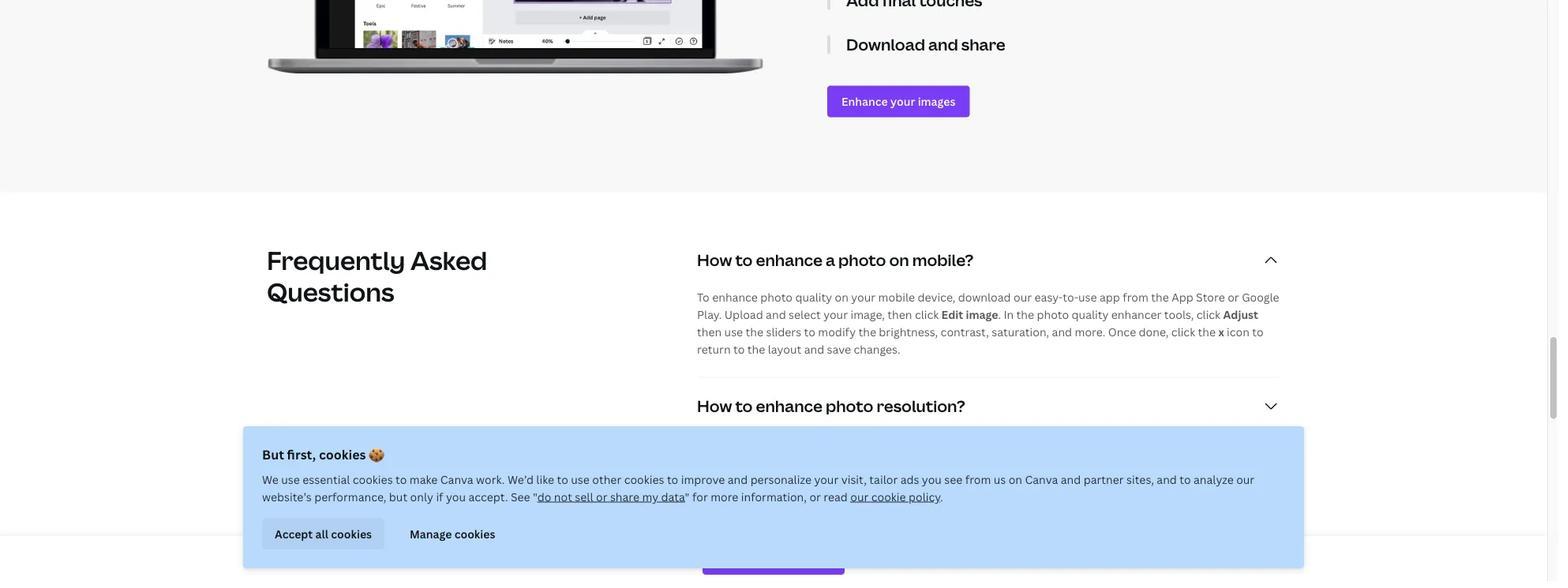 Task type: locate. For each thing, give the bounding box(es) containing it.
0 horizontal spatial our
[[850, 489, 869, 504]]

canva right us
[[1025, 472, 1058, 487]]

then inside edit image . in the photo quality enhancer tools, click adjust then use the sliders to modify the brightness, contrast, saturation, and more. once done, click the x
[[697, 324, 722, 339]]

. left in
[[998, 307, 1001, 322]]

click inside to enhance photo quality on your mobile device, download our easy-to-use app from the app store or google play. upload and select your image, then click
[[915, 307, 939, 322]]

1 vertical spatial then
[[697, 324, 722, 339]]

1 vertical spatial on
[[835, 290, 849, 305]]

photo down the easy-
[[1037, 307, 1069, 322]]

edit image . in the photo quality enhancer tools, click adjust then use the sliders to modify the brightness, contrast, saturation, and more. once done, click the x
[[697, 307, 1258, 339]]

1 horizontal spatial then
[[888, 307, 912, 322]]

you
[[922, 472, 942, 487], [446, 489, 466, 504]]

1 horizontal spatial you
[[922, 472, 942, 487]]

photo right "a"
[[838, 249, 886, 271]]

click down store
[[1197, 307, 1221, 322]]

2 vertical spatial your
[[814, 472, 839, 487]]

photo down "save"
[[826, 395, 873, 417]]

0 horizontal spatial you
[[446, 489, 466, 504]]

0 horizontal spatial on
[[835, 290, 849, 305]]

data
[[661, 489, 685, 504]]

or up 'adjust'
[[1228, 290, 1239, 305]]

1 vertical spatial from
[[965, 472, 991, 487]]

1 horizontal spatial canva
[[1025, 472, 1058, 487]]

then
[[888, 307, 912, 322], [697, 324, 722, 339]]

enhance
[[756, 249, 822, 271], [712, 290, 758, 305], [756, 395, 822, 417]]

0 vertical spatial on
[[889, 249, 909, 271]]

click down tools,
[[1171, 324, 1195, 339]]

to inside 'dropdown button'
[[735, 395, 753, 417]]

do
[[537, 489, 551, 504]]

saturation,
[[992, 324, 1049, 339]]

use inside edit image . in the photo quality enhancer tools, click adjust then use the sliders to modify the brightness, contrast, saturation, and more. once done, click the x
[[724, 324, 743, 339]]

how for how to enhance a photo on mobile?
[[697, 249, 732, 271]]

0 horizontal spatial then
[[697, 324, 722, 339]]

return
[[697, 342, 731, 357]]

photo up select
[[760, 290, 793, 305]]

how up to
[[697, 249, 732, 271]]

1 horizontal spatial share
[[961, 33, 1006, 55]]

.
[[998, 307, 1001, 322], [940, 489, 943, 504]]

enhance up the upload
[[712, 290, 758, 305]]

share
[[961, 33, 1006, 55], [610, 489, 639, 504]]

0 horizontal spatial share
[[610, 489, 639, 504]]

2 how from the top
[[697, 395, 732, 417]]

" inside we use essential cookies to make canva work. we'd like to use other cookies to improve and personalize your visit, tailor ads you see from us on canva and partner sites, and to analyze our website's performance, but only if you accept. see "
[[533, 489, 537, 504]]

2 vertical spatial on
[[1009, 472, 1022, 487]]

2 vertical spatial our
[[850, 489, 869, 504]]

0 vertical spatial enhance
[[756, 249, 822, 271]]

canva
[[440, 472, 473, 487], [1025, 472, 1058, 487]]

do not sell or share my data link
[[537, 489, 685, 504]]

1 horizontal spatial quality
[[1072, 307, 1109, 322]]

or inside to enhance photo quality on your mobile device, download our easy-to-use app from the app store or google play. upload and select your image, then click
[[1228, 290, 1239, 305]]

on up modify
[[835, 290, 849, 305]]

" left 'for'
[[685, 489, 690, 504]]

from inside to enhance photo quality on your mobile device, download our easy-to-use app from the app store or google play. upload and select your image, then click
[[1123, 290, 1149, 305]]

from up enhancer
[[1123, 290, 1149, 305]]

1 vertical spatial .
[[940, 489, 943, 504]]

enhance left "a"
[[756, 249, 822, 271]]

0 vertical spatial how
[[697, 249, 732, 271]]

device,
[[918, 290, 956, 305]]

1 vertical spatial enhance
[[712, 290, 758, 305]]

you up policy
[[922, 472, 942, 487]]

0 vertical spatial .
[[998, 307, 1001, 322]]

cookies down accept.
[[454, 526, 495, 541]]

download
[[846, 33, 925, 55]]

2 horizontal spatial or
[[1228, 290, 1239, 305]]

our right analyze
[[1236, 472, 1255, 487]]

1 horizontal spatial "
[[685, 489, 690, 504]]

cookies right all
[[331, 526, 372, 541]]

your up read
[[814, 472, 839, 487]]

cookies inside button
[[331, 526, 372, 541]]

but
[[262, 446, 284, 463]]

photo
[[838, 249, 886, 271], [760, 290, 793, 305], [1037, 307, 1069, 322], [826, 395, 873, 417]]

on right us
[[1009, 472, 1022, 487]]

you right if
[[446, 489, 466, 504]]

1 vertical spatial our
[[1236, 472, 1255, 487]]

use left app on the right of page
[[1078, 290, 1097, 305]]

use
[[1078, 290, 1097, 305], [724, 324, 743, 339], [281, 472, 300, 487], [571, 472, 590, 487]]

from left us
[[965, 472, 991, 487]]

your
[[851, 290, 876, 305], [824, 307, 848, 322], [814, 472, 839, 487]]

quality
[[795, 290, 832, 305], [1072, 307, 1109, 322]]

once
[[1108, 324, 1136, 339]]

how inside dropdown button
[[697, 249, 732, 271]]

0 horizontal spatial quality
[[795, 290, 832, 305]]

canva up if
[[440, 472, 473, 487]]

download
[[958, 290, 1011, 305]]

the
[[1151, 290, 1169, 305], [1016, 307, 1034, 322], [746, 324, 763, 339], [858, 324, 876, 339], [1198, 324, 1216, 339], [747, 342, 765, 357]]

1 vertical spatial share
[[610, 489, 639, 504]]

how inside 'dropdown button'
[[697, 395, 732, 417]]

0 horizontal spatial .
[[940, 489, 943, 504]]

visit,
[[841, 472, 867, 487]]

accept.
[[468, 489, 508, 504]]

cookie
[[871, 489, 906, 504]]

from
[[1123, 290, 1149, 305], [965, 472, 991, 487]]

save
[[827, 342, 851, 357]]

adjust
[[1223, 307, 1258, 322]]

we'd
[[508, 472, 534, 487]]

1 horizontal spatial from
[[1123, 290, 1149, 305]]

or left read
[[810, 489, 821, 504]]

2 vertical spatial enhance
[[756, 395, 822, 417]]

quotation mark image
[[764, 556, 783, 572]]

asked
[[410, 243, 487, 277]]

use down the upload
[[724, 324, 743, 339]]

2 " from the left
[[685, 489, 690, 504]]

🍪
[[369, 446, 381, 463]]

0 vertical spatial our
[[1014, 290, 1032, 305]]

how for how to enhance photo resolution?
[[697, 395, 732, 417]]

our inside to enhance photo quality on your mobile device, download our easy-to-use app from the app store or google play. upload and select your image, then click
[[1014, 290, 1032, 305]]

and left "save"
[[804, 342, 824, 357]]

the left layout
[[747, 342, 765, 357]]

1 horizontal spatial our
[[1014, 290, 1032, 305]]

your inside we use essential cookies to make canva work. we'd like to use other cookies to improve and personalize your visit, tailor ads you see from us on canva and partner sites, and to analyze our website's performance, but only if you accept. see "
[[814, 472, 839, 487]]

and left more.
[[1052, 324, 1072, 339]]

personalize
[[750, 472, 812, 487]]

mobile?
[[912, 249, 974, 271]]

or
[[1228, 290, 1239, 305], [596, 489, 607, 504], [810, 489, 821, 504]]

0 horizontal spatial "
[[533, 489, 537, 504]]

0 horizontal spatial from
[[965, 472, 991, 487]]

not
[[554, 489, 572, 504]]

enhance inside 'dropdown button'
[[756, 395, 822, 417]]

quality inside to enhance photo quality on your mobile device, download our easy-to-use app from the app store or google play. upload and select your image, then click
[[795, 290, 832, 305]]

0 horizontal spatial canva
[[440, 472, 473, 487]]

click down 'device,'
[[915, 307, 939, 322]]

our down visit,
[[850, 489, 869, 504]]

1 horizontal spatial on
[[889, 249, 909, 271]]

your up image,
[[851, 290, 876, 305]]

work.
[[476, 472, 505, 487]]

more
[[711, 489, 738, 504]]

and inside edit image . in the photo quality enhancer tools, click adjust then use the sliders to modify the brightness, contrast, saturation, and more. once done, click the x
[[1052, 324, 1072, 339]]

0 horizontal spatial click
[[915, 307, 939, 322]]

cookies
[[319, 446, 366, 463], [353, 472, 393, 487], [624, 472, 664, 487], [331, 526, 372, 541], [454, 526, 495, 541]]

. right cookie
[[940, 489, 943, 504]]

1 vertical spatial quality
[[1072, 307, 1109, 322]]

x
[[1218, 324, 1224, 339]]

0 vertical spatial from
[[1123, 290, 1149, 305]]

resolution?
[[877, 395, 965, 417]]

then down play.
[[697, 324, 722, 339]]

2 horizontal spatial our
[[1236, 472, 1255, 487]]

the left the app
[[1151, 290, 1169, 305]]

0 vertical spatial quality
[[795, 290, 832, 305]]

then down mobile
[[888, 307, 912, 322]]

ads
[[900, 472, 919, 487]]

photo inside edit image . in the photo quality enhancer tools, click adjust then use the sliders to modify the brightness, contrast, saturation, and more. once done, click the x
[[1037, 307, 1069, 322]]

and right sites,
[[1157, 472, 1177, 487]]

1 horizontal spatial .
[[998, 307, 1001, 322]]

1 how from the top
[[697, 249, 732, 271]]

on up mobile
[[889, 249, 909, 271]]

how
[[697, 249, 732, 271], [697, 395, 732, 417]]

how down the return
[[697, 395, 732, 417]]

cookies inside button
[[454, 526, 495, 541]]

enhance down layout
[[756, 395, 822, 417]]

and up sliders at bottom
[[766, 307, 786, 322]]

quality up more.
[[1072, 307, 1109, 322]]

and
[[928, 33, 958, 55], [766, 307, 786, 322], [1052, 324, 1072, 339], [804, 342, 824, 357], [728, 472, 748, 487], [1061, 472, 1081, 487], [1157, 472, 1177, 487]]

accept all cookies
[[275, 526, 372, 541]]

the inside to enhance photo quality on your mobile device, download our easy-to-use app from the app store or google play. upload and select your image, then click
[[1151, 290, 1169, 305]]

or right "sell"
[[596, 489, 607, 504]]

use up "sell"
[[571, 472, 590, 487]]

to
[[735, 249, 753, 271], [804, 324, 815, 339], [1252, 324, 1264, 339], [733, 342, 745, 357], [735, 395, 753, 417], [396, 472, 407, 487], [557, 472, 568, 487], [667, 472, 678, 487], [1180, 472, 1191, 487]]

on inside dropdown button
[[889, 249, 909, 271]]

analyze
[[1194, 472, 1234, 487]]

quality up select
[[795, 290, 832, 305]]

1 horizontal spatial or
[[810, 489, 821, 504]]

our up in
[[1014, 290, 1032, 305]]

2 horizontal spatial on
[[1009, 472, 1022, 487]]

0 vertical spatial you
[[922, 472, 942, 487]]

your up modify
[[824, 307, 848, 322]]

click
[[915, 307, 939, 322], [1197, 307, 1221, 322], [1171, 324, 1195, 339]]

enhance inside dropdown button
[[756, 249, 822, 271]]

download and share
[[846, 33, 1006, 55]]

0 vertical spatial then
[[888, 307, 912, 322]]

0 vertical spatial your
[[851, 290, 876, 305]]

1 vertical spatial how
[[697, 395, 732, 417]]

" right 'see'
[[533, 489, 537, 504]]

changes.
[[854, 342, 900, 357]]

cookies up my
[[624, 472, 664, 487]]

1 " from the left
[[533, 489, 537, 504]]

for
[[692, 489, 708, 504]]



Task type: describe. For each thing, give the bounding box(es) containing it.
icon
[[1227, 324, 1250, 339]]

to inside edit image . in the photo quality enhancer tools, click adjust then use the sliders to modify the brightness, contrast, saturation, and more. once done, click the x
[[804, 324, 815, 339]]

contrast,
[[941, 324, 989, 339]]

like
[[536, 472, 554, 487]]

how to enhance a photo image
[[329, 0, 702, 49]]

how to enhance photo resolution? button
[[697, 378, 1280, 435]]

photo inside to enhance photo quality on your mobile device, download our easy-to-use app from the app store or google play. upload and select your image, then click
[[760, 290, 793, 305]]

image
[[966, 307, 998, 322]]

partner
[[1084, 472, 1124, 487]]

use up website's
[[281, 472, 300, 487]]

from inside we use essential cookies to make canva work. we'd like to use other cookies to improve and personalize your visit, tailor ads you see from us on canva and partner sites, and to analyze our website's performance, but only if you accept. see "
[[965, 472, 991, 487]]

icon to return to the layout and save changes.
[[697, 324, 1264, 357]]

how to enhance photo resolution?
[[697, 395, 965, 417]]

use inside to enhance photo quality on your mobile device, download our easy-to-use app from the app store or google play. upload and select your image, then click
[[1078, 290, 1097, 305]]

manage cookies button
[[397, 518, 508, 549]]

modify
[[818, 324, 856, 339]]

our inside we use essential cookies to make canva work. we'd like to use other cookies to improve and personalize your visit, tailor ads you see from us on canva and partner sites, and to analyze our website's performance, but only if you accept. see "
[[1236, 472, 1255, 487]]

accept
[[275, 526, 313, 541]]

on inside we use essential cookies to make canva work. we'd like to use other cookies to improve and personalize your visit, tailor ads you see from us on canva and partner sites, and to analyze our website's performance, but only if you accept. see "
[[1009, 472, 1022, 487]]

accept all cookies button
[[262, 518, 384, 549]]

to-
[[1063, 290, 1078, 305]]

1 vertical spatial you
[[446, 489, 466, 504]]

how to enhance a photo on mobile? button
[[697, 232, 1280, 288]]

download and share button
[[846, 33, 1280, 55]]

first,
[[287, 446, 316, 463]]

make
[[410, 472, 438, 487]]

and up do not sell or share my data " for more information, or read our cookie policy .
[[728, 472, 748, 487]]

all
[[315, 526, 328, 541]]

tools,
[[1164, 307, 1194, 322]]

on inside to enhance photo quality on your mobile device, download our easy-to-use app from the app store or google play. upload and select your image, then click
[[835, 290, 849, 305]]

mobile
[[878, 290, 915, 305]]

brightness,
[[879, 324, 938, 339]]

to enhance photo quality on your mobile device, download our easy-to-use app from the app store or google play. upload and select your image, then click
[[697, 290, 1279, 322]]

select
[[789, 307, 821, 322]]

if
[[436, 489, 443, 504]]

sell
[[575, 489, 593, 504]]

enhancer
[[1111, 307, 1162, 322]]

see
[[944, 472, 963, 487]]

us
[[994, 472, 1006, 487]]

sites,
[[1127, 472, 1154, 487]]

and inside to enhance photo quality on your mobile device, download our easy-to-use app from the app store or google play. upload and select your image, then click
[[766, 307, 786, 322]]

and inside icon to return to the layout and save changes.
[[804, 342, 824, 357]]

performance,
[[314, 489, 386, 504]]

we use essential cookies to make canva work. we'd like to use other cookies to improve and personalize your visit, tailor ads you see from us on canva and partner sites, and to analyze our website's performance, but only if you accept. see "
[[262, 472, 1255, 504]]

edit
[[941, 307, 963, 322]]

2 canva from the left
[[1025, 472, 1058, 487]]

improve
[[681, 472, 725, 487]]

app
[[1172, 290, 1193, 305]]

0 horizontal spatial or
[[596, 489, 607, 504]]

essential
[[303, 472, 350, 487]]

sliders
[[766, 324, 801, 339]]

image,
[[851, 307, 885, 322]]

but
[[389, 489, 407, 504]]

. inside edit image . in the photo quality enhancer tools, click adjust then use the sliders to modify the brightness, contrast, saturation, and more. once done, click the x
[[998, 307, 1001, 322]]

play.
[[697, 307, 722, 322]]

questions
[[267, 274, 394, 309]]

and left "partner" on the bottom
[[1061, 472, 1081, 487]]

1 vertical spatial your
[[824, 307, 848, 322]]

other
[[592, 472, 621, 487]]

google
[[1242, 290, 1279, 305]]

2 horizontal spatial click
[[1197, 307, 1221, 322]]

but first, cookies 🍪
[[262, 446, 381, 463]]

we
[[262, 472, 279, 487]]

information,
[[741, 489, 807, 504]]

enhance for a
[[756, 249, 822, 271]]

layout
[[768, 342, 801, 357]]

read
[[824, 489, 848, 504]]

manage
[[410, 526, 452, 541]]

photo inside 'dropdown button'
[[826, 395, 873, 417]]

a
[[826, 249, 835, 271]]

do not sell or share my data " for more information, or read our cookie policy .
[[537, 489, 943, 504]]

and right download
[[928, 33, 958, 55]]

manage cookies
[[410, 526, 495, 541]]

photo inside dropdown button
[[838, 249, 886, 271]]

website's
[[262, 489, 312, 504]]

the inside icon to return to the layout and save changes.
[[747, 342, 765, 357]]

my
[[642, 489, 659, 504]]

frequently asked questions
[[267, 243, 487, 309]]

easy-
[[1035, 290, 1063, 305]]

upload
[[725, 307, 763, 322]]

to inside dropdown button
[[735, 249, 753, 271]]

cookies up essential
[[319, 446, 366, 463]]

done,
[[1139, 324, 1169, 339]]

enhance for photo
[[756, 395, 822, 417]]

more.
[[1075, 324, 1105, 339]]

1 canva from the left
[[440, 472, 473, 487]]

the down image,
[[858, 324, 876, 339]]

how to enhance a photo on mobile?
[[697, 249, 974, 271]]

1 horizontal spatial click
[[1171, 324, 1195, 339]]

app
[[1100, 290, 1120, 305]]

the left x
[[1198, 324, 1216, 339]]

to
[[697, 290, 710, 305]]

enhance inside to enhance photo quality on your mobile device, download our easy-to-use app from the app store or google play. upload and select your image, then click
[[712, 290, 758, 305]]

the down the upload
[[746, 324, 763, 339]]

cookies down 🍪
[[353, 472, 393, 487]]

tailor
[[869, 472, 898, 487]]

see
[[511, 489, 530, 504]]

0 vertical spatial share
[[961, 33, 1006, 55]]

store
[[1196, 290, 1225, 305]]

the right in
[[1016, 307, 1034, 322]]

in
[[1004, 307, 1014, 322]]

quality inside edit image . in the photo quality enhancer tools, click adjust then use the sliders to modify the brightness, contrast, saturation, and more. once done, click the x
[[1072, 307, 1109, 322]]

only
[[410, 489, 433, 504]]

frequently
[[267, 243, 405, 277]]

policy
[[909, 489, 940, 504]]

our cookie policy link
[[850, 489, 940, 504]]

then inside to enhance photo quality on your mobile device, download our easy-to-use app from the app store or google play. upload and select your image, then click
[[888, 307, 912, 322]]



Task type: vqa. For each thing, say whether or not it's contained in the screenshot.
the Thursday "column header"
no



